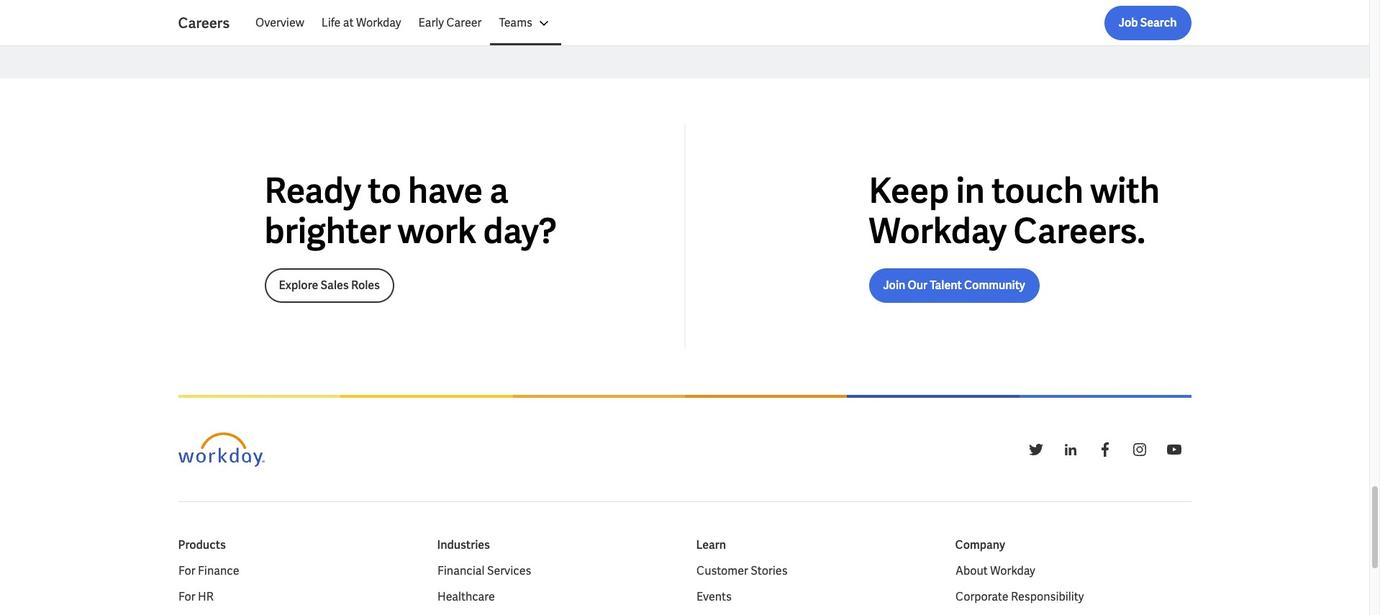 Task type: vqa. For each thing, say whether or not it's contained in the screenshot.


Task type: describe. For each thing, give the bounding box(es) containing it.
corporate
[[956, 590, 1009, 605]]

company
[[956, 538, 1006, 553]]

corporate responsibility link
[[956, 589, 1084, 606]]

for hr link
[[178, 589, 213, 606]]

for finance link
[[178, 563, 239, 581]]

touch
[[992, 169, 1084, 213]]

work
[[398, 209, 477, 254]]

day?
[[483, 209, 557, 254]]

talent
[[930, 278, 962, 293]]

customer
[[696, 564, 748, 579]]

healthcare
[[437, 590, 495, 605]]

early career link
[[410, 6, 491, 40]]

go to youtube image
[[1166, 442, 1183, 459]]

list for learn
[[696, 563, 933, 615]]

at
[[343, 15, 354, 30]]

job
[[1119, 15, 1139, 30]]

finance
[[198, 564, 239, 579]]

for for for hr
[[178, 590, 195, 605]]

career
[[447, 15, 482, 30]]

workday inside life at workday link
[[356, 15, 401, 30]]

join
[[884, 278, 906, 293]]

overview link
[[247, 6, 313, 40]]

financial services link
[[437, 563, 531, 581]]

industries
[[437, 538, 490, 553]]

list containing overview
[[247, 6, 1192, 40]]

events link
[[696, 589, 732, 606]]

careers link
[[178, 13, 247, 33]]

corporate responsibility
[[956, 590, 1084, 605]]

about
[[956, 564, 988, 579]]

healthcare link
[[437, 589, 495, 606]]

ready to have a brighter work day?
[[265, 169, 557, 254]]

explore sales roles
[[279, 278, 380, 293]]

for finance
[[178, 564, 239, 579]]

life at workday link
[[313, 6, 410, 40]]

workday inside keep in touch with workday careers.
[[869, 209, 1007, 254]]

for for for finance
[[178, 564, 195, 579]]

go to the homepage image
[[178, 433, 265, 467]]

responsibility
[[1011, 590, 1084, 605]]

list for industries
[[437, 563, 673, 615]]

explore
[[279, 278, 318, 293]]



Task type: locate. For each thing, give the bounding box(es) containing it.
go to twitter image
[[1028, 442, 1045, 459]]

list containing about workday
[[956, 563, 1192, 615]]

our
[[908, 278, 928, 293]]

roles
[[351, 278, 380, 293]]

1 for from the top
[[178, 564, 195, 579]]

life
[[322, 15, 341, 30]]

brighter
[[265, 209, 391, 254]]

keep in touch with workday careers.
[[869, 169, 1160, 254]]

list containing customer stories
[[696, 563, 933, 615]]

workday up talent
[[869, 209, 1007, 254]]

job search link
[[1105, 6, 1192, 40]]

teams button
[[491, 6, 561, 40]]

explore sales roles link
[[265, 269, 395, 303]]

go to linkedin image
[[1062, 442, 1079, 459]]

list for company
[[956, 563, 1192, 615]]

early career
[[419, 15, 482, 30]]

about workday link
[[956, 563, 1035, 581]]

job search
[[1119, 15, 1177, 30]]

for left hr
[[178, 590, 195, 605]]

join our talent community link
[[869, 269, 1040, 303]]

teams
[[499, 15, 533, 30]]

2 for from the top
[[178, 590, 195, 605]]

products
[[178, 538, 226, 553]]

list containing for finance
[[178, 563, 414, 615]]

workday up "corporate responsibility"
[[990, 564, 1035, 579]]

keep
[[869, 169, 949, 213]]

for
[[178, 564, 195, 579], [178, 590, 195, 605]]

with
[[1091, 169, 1160, 213]]

0 vertical spatial workday
[[356, 15, 401, 30]]

services
[[487, 564, 531, 579]]

in
[[956, 169, 985, 213]]

careers
[[178, 14, 230, 32]]

menu
[[247, 6, 561, 40]]

financial services
[[437, 564, 531, 579]]

life at workday
[[322, 15, 401, 30]]

go to instagram image
[[1131, 442, 1149, 459]]

2 vertical spatial workday
[[990, 564, 1035, 579]]

1 vertical spatial workday
[[869, 209, 1007, 254]]

customer stories
[[696, 564, 788, 579]]

go to facebook image
[[1097, 442, 1114, 459]]

overview
[[256, 15, 304, 30]]

learn
[[696, 538, 726, 553]]

for up for hr
[[178, 564, 195, 579]]

financial
[[437, 564, 484, 579]]

for hr
[[178, 590, 213, 605]]

about workday
[[956, 564, 1035, 579]]

to
[[368, 169, 401, 213]]

ready
[[265, 169, 361, 213]]

stories
[[751, 564, 788, 579]]

workday
[[356, 15, 401, 30], [869, 209, 1007, 254], [990, 564, 1035, 579]]

have
[[408, 169, 483, 213]]

hr
[[198, 590, 213, 605]]

workday inside about workday link
[[990, 564, 1035, 579]]

community
[[965, 278, 1026, 293]]

0 vertical spatial for
[[178, 564, 195, 579]]

events
[[696, 590, 732, 605]]

early
[[419, 15, 444, 30]]

workday right at
[[356, 15, 401, 30]]

list containing financial services
[[437, 563, 673, 615]]

a
[[490, 169, 509, 213]]

search
[[1141, 15, 1177, 30]]

list
[[247, 6, 1192, 40], [178, 563, 414, 615], [437, 563, 673, 615], [696, 563, 933, 615], [956, 563, 1192, 615]]

join our talent community
[[884, 278, 1026, 293]]

1 vertical spatial for
[[178, 590, 195, 605]]

sales
[[321, 278, 349, 293]]

list for products
[[178, 563, 414, 615]]

careers.
[[1014, 209, 1146, 254]]

customer stories link
[[696, 563, 788, 581]]

menu containing overview
[[247, 6, 561, 40]]



